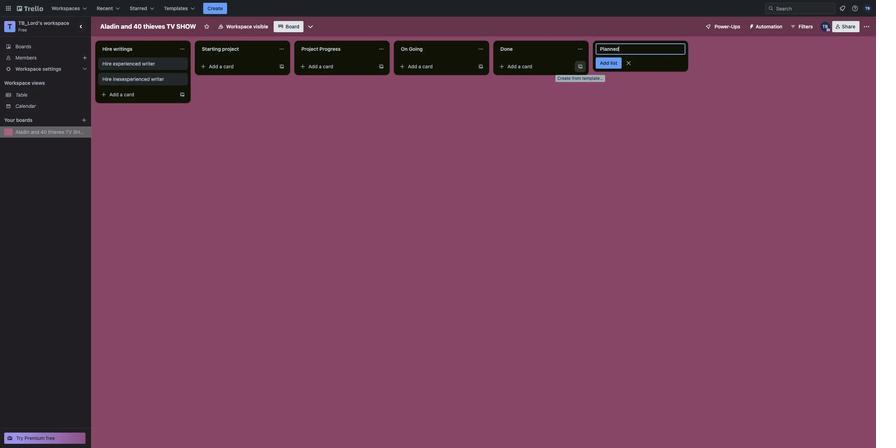 Task type: describe. For each thing, give the bounding box(es) containing it.
add left the list at the right of page
[[600, 60, 609, 66]]

40 inside text field
[[133, 23, 142, 30]]

Search field
[[774, 3, 835, 14]]

card for on going
[[422, 63, 433, 69]]

starred
[[130, 5, 147, 11]]

views
[[32, 80, 45, 86]]

experienced
[[113, 61, 141, 67]]

your
[[4, 117, 15, 123]]

create button
[[203, 3, 227, 14]]

hire for hire writings
[[102, 46, 112, 52]]

back to home image
[[17, 3, 43, 14]]

on going
[[401, 46, 423, 52]]

starred button
[[126, 3, 158, 14]]

filters button
[[788, 21, 815, 32]]

automation button
[[746, 21, 787, 32]]

add a card for done
[[507, 63, 532, 69]]

Hire writings text field
[[98, 43, 175, 55]]

power-
[[715, 23, 731, 29]]

workspaces button
[[47, 3, 91, 14]]

your boards with 1 items element
[[4, 116, 71, 124]]

card for hire writings
[[124, 91, 134, 97]]

0 horizontal spatial and
[[31, 129, 39, 135]]

members
[[15, 55, 37, 61]]

create for create
[[207, 5, 223, 11]]

tb_lord's
[[18, 20, 42, 26]]

recent button
[[93, 3, 124, 14]]

list
[[610, 60, 617, 66]]

a for hire writings
[[120, 91, 123, 97]]

On Going text field
[[397, 43, 474, 55]]

tb_lord's workspace link
[[18, 20, 69, 26]]

0 horizontal spatial tv
[[66, 129, 72, 135]]

writer for hire experienced writer
[[142, 61, 155, 67]]

Project Progress text field
[[297, 43, 374, 55]]

card for project progress
[[323, 63, 333, 69]]

and inside text field
[[121, 23, 132, 30]]

card for done
[[522, 63, 532, 69]]

create from template… image for starting project
[[279, 64, 285, 69]]

tyler black (tylerblack44) image
[[863, 4, 872, 13]]

cancel list editing image
[[625, 60, 632, 67]]

add list button
[[596, 57, 622, 69]]

1 vertical spatial thieves
[[48, 129, 64, 135]]

a for starting project
[[219, 63, 222, 69]]

aladin and 40 thieves tv show link
[[15, 129, 88, 136]]

tv inside text field
[[167, 23, 175, 30]]

0 horizontal spatial show
[[73, 129, 88, 135]]

try
[[16, 435, 23, 441]]

done
[[500, 46, 513, 52]]

visible
[[253, 23, 268, 29]]

add a card for on going
[[408, 63, 433, 69]]

try premium free
[[16, 435, 55, 441]]

add a card for starting project
[[209, 63, 234, 69]]

open information menu image
[[852, 5, 859, 12]]

starting project
[[202, 46, 239, 52]]

hire inexexperienced writer link
[[102, 76, 184, 83]]

1 vertical spatial aladin and 40 thieves tv show
[[15, 129, 88, 135]]

add a card for hire writings
[[109, 91, 134, 97]]

hire experienced writer link
[[102, 60, 184, 67]]

aladin inside aladin and 40 thieves tv show link
[[15, 129, 29, 135]]

create from template…
[[558, 76, 603, 81]]

workspace views
[[4, 80, 45, 86]]

customize views image
[[307, 23, 314, 30]]

from
[[572, 76, 581, 81]]

Board name text field
[[97, 21, 200, 32]]

members link
[[0, 52, 91, 63]]

free
[[46, 435, 55, 441]]

workspace navigation collapse icon image
[[76, 22, 86, 32]]

project progress
[[301, 46, 341, 52]]

aladin and 40 thieves tv show inside text field
[[100, 23, 196, 30]]

aladin inside "aladin and 40 thieves tv show" text field
[[100, 23, 119, 30]]

settings
[[43, 66, 61, 72]]

workspace settings
[[15, 66, 61, 72]]

table link
[[15, 91, 87, 98]]

show inside text field
[[176, 23, 196, 30]]

workspace for workspace visible
[[226, 23, 252, 29]]



Task type: vqa. For each thing, say whether or not it's contained in the screenshot.
the Color: green, title: none element
no



Task type: locate. For each thing, give the bounding box(es) containing it.
writer up the hire inexexperienced writer link
[[142, 61, 155, 67]]

templates button
[[160, 3, 199, 14]]

tb_lord's workspace free
[[18, 20, 69, 33]]

Starting project text field
[[198, 43, 275, 55]]

2 hire from the top
[[102, 61, 112, 67]]

aladin and 40 thieves tv show down starred popup button
[[100, 23, 196, 30]]

1 horizontal spatial 40
[[133, 23, 142, 30]]

1 vertical spatial tv
[[66, 129, 72, 135]]

1 horizontal spatial show
[[176, 23, 196, 30]]

thieves down 'your boards with 1 items' element
[[48, 129, 64, 135]]

add a card button down done text field
[[496, 61, 575, 72]]

create from template… image for project progress
[[378, 64, 384, 69]]

show
[[176, 23, 196, 30], [73, 129, 88, 135]]

hire
[[102, 46, 112, 52], [102, 61, 112, 67], [102, 76, 112, 82]]

hire experienced writer
[[102, 61, 155, 67]]

40
[[133, 23, 142, 30], [41, 129, 47, 135]]

progress
[[319, 46, 341, 52]]

create up star or unstar board 'icon'
[[207, 5, 223, 11]]

tv down templates
[[167, 23, 175, 30]]

40 down starred
[[133, 23, 142, 30]]

add down inexexperienced
[[109, 91, 119, 97]]

thieves
[[143, 23, 165, 30], [48, 129, 64, 135]]

a
[[219, 63, 222, 69], [319, 63, 322, 69], [418, 63, 421, 69], [518, 63, 521, 69], [120, 91, 123, 97]]

a for done
[[518, 63, 521, 69]]

1 hire from the top
[[102, 46, 112, 52]]

1 vertical spatial show
[[73, 129, 88, 135]]

aladin down boards
[[15, 129, 29, 135]]

1 horizontal spatial aladin
[[100, 23, 119, 30]]

add a card button for starting project
[[198, 61, 276, 72]]

on
[[401, 46, 408, 52]]

starting
[[202, 46, 221, 52]]

card
[[223, 63, 234, 69], [323, 63, 333, 69], [422, 63, 433, 69], [522, 63, 532, 69], [124, 91, 134, 97]]

add board image
[[81, 117, 87, 123]]

1 vertical spatial hire
[[102, 61, 112, 67]]

aladin
[[100, 23, 119, 30], [15, 129, 29, 135]]

workspace for workspace views
[[4, 80, 30, 86]]

workspaces
[[52, 5, 80, 11]]

add a card button down hire inexexperienced writer
[[98, 89, 177, 100]]

0 vertical spatial create
[[207, 5, 223, 11]]

writer
[[142, 61, 155, 67], [151, 76, 164, 82]]

boards
[[15, 43, 31, 49]]

a down starting project
[[219, 63, 222, 69]]

1 horizontal spatial thieves
[[143, 23, 165, 30]]

ups
[[731, 23, 740, 29]]

inexexperienced
[[113, 76, 150, 82]]

thieves inside text field
[[143, 23, 165, 30]]

workspace left the visible on the left top of the page
[[226, 23, 252, 29]]

aladin and 40 thieves tv show down 'your boards with 1 items' element
[[15, 129, 88, 135]]

workspace visible
[[226, 23, 268, 29]]

add a card down inexexperienced
[[109, 91, 134, 97]]

share button
[[832, 21, 860, 32]]

hire for hire inexexperienced writer
[[102, 76, 112, 82]]

workspace for workspace settings
[[15, 66, 41, 72]]

a down going
[[418, 63, 421, 69]]

0 vertical spatial aladin
[[100, 23, 119, 30]]

add for progress
[[308, 63, 318, 69]]

create left from
[[558, 76, 571, 81]]

a for on going
[[418, 63, 421, 69]]

1 vertical spatial 40
[[41, 129, 47, 135]]

create from template… image
[[279, 64, 285, 69], [378, 64, 384, 69], [478, 64, 484, 69], [179, 92, 185, 97]]

table
[[15, 92, 27, 98]]

add down project at top
[[308, 63, 318, 69]]

card down on going text field
[[422, 63, 433, 69]]

project
[[301, 46, 318, 52]]

board link
[[274, 21, 304, 32]]

add a card button down 'project progress' text box
[[297, 61, 376, 72]]

card down progress
[[323, 63, 333, 69]]

workspace visible button
[[214, 21, 272, 32]]

writings
[[113, 46, 132, 52]]

workspace inside popup button
[[15, 66, 41, 72]]

0 horizontal spatial create
[[207, 5, 223, 11]]

0 vertical spatial aladin and 40 thieves tv show
[[100, 23, 196, 30]]

3 hire from the top
[[102, 76, 112, 82]]

add a card button for on going
[[397, 61, 475, 72]]

create
[[207, 5, 223, 11], [558, 76, 571, 81]]

premium
[[25, 435, 45, 441]]

try premium free button
[[4, 433, 86, 444]]

power-ups
[[715, 23, 740, 29]]

create from template… image for on going
[[478, 64, 484, 69]]

tv
[[167, 23, 175, 30], [66, 129, 72, 135]]

power-ups button
[[701, 21, 745, 32]]

tb_lord (tylerblack44) image
[[820, 22, 830, 32]]

aladin down "recent" dropdown button
[[100, 23, 119, 30]]

going
[[409, 46, 423, 52]]

a for project progress
[[319, 63, 322, 69]]

add a card down going
[[408, 63, 433, 69]]

calendar link
[[15, 103, 87, 110]]

boards link
[[0, 41, 91, 52]]

1 vertical spatial and
[[31, 129, 39, 135]]

1 horizontal spatial tv
[[167, 23, 175, 30]]

filters
[[799, 23, 813, 29]]

1 horizontal spatial create
[[558, 76, 571, 81]]

add a card
[[209, 63, 234, 69], [308, 63, 333, 69], [408, 63, 433, 69], [507, 63, 532, 69], [109, 91, 134, 97]]

0 vertical spatial and
[[121, 23, 132, 30]]

this member is an admin of this board. image
[[827, 28, 830, 32]]

1 vertical spatial aladin
[[15, 129, 29, 135]]

add
[[600, 60, 609, 66], [209, 63, 218, 69], [308, 63, 318, 69], [408, 63, 417, 69], [507, 63, 517, 69], [109, 91, 119, 97]]

project
[[222, 46, 239, 52]]

hire left writings
[[102, 46, 112, 52]]

a down inexexperienced
[[120, 91, 123, 97]]

hire left inexexperienced
[[102, 76, 112, 82]]

recent
[[97, 5, 113, 11]]

card down inexexperienced
[[124, 91, 134, 97]]

add down the done
[[507, 63, 517, 69]]

1 horizontal spatial aladin and 40 thieves tv show
[[100, 23, 196, 30]]

aladin and 40 thieves tv show
[[100, 23, 196, 30], [15, 129, 88, 135]]

board
[[286, 23, 299, 29]]

create inside create from template… tooltip
[[558, 76, 571, 81]]

0 vertical spatial 40
[[133, 23, 142, 30]]

add a card button
[[198, 61, 276, 72], [297, 61, 376, 72], [397, 61, 475, 72], [496, 61, 575, 72], [98, 89, 177, 100]]

workspace
[[44, 20, 69, 26]]

2 vertical spatial hire
[[102, 76, 112, 82]]

workspace up table
[[4, 80, 30, 86]]

0 vertical spatial hire
[[102, 46, 112, 52]]

share
[[842, 23, 855, 29]]

thieves down starred popup button
[[143, 23, 165, 30]]

1 vertical spatial create
[[558, 76, 571, 81]]

search image
[[768, 6, 774, 11]]

hire inside hire writings text box
[[102, 46, 112, 52]]

add a card button for project progress
[[297, 61, 376, 72]]

workspace
[[226, 23, 252, 29], [15, 66, 41, 72], [4, 80, 30, 86]]

add for writings
[[109, 91, 119, 97]]

templates
[[164, 5, 188, 11]]

0 vertical spatial workspace
[[226, 23, 252, 29]]

writer for hire inexexperienced writer
[[151, 76, 164, 82]]

show menu image
[[863, 23, 870, 30]]

your boards
[[4, 117, 32, 123]]

0 horizontal spatial aladin
[[15, 129, 29, 135]]

Enter list title… text field
[[596, 43, 685, 55]]

show down add board icon
[[73, 129, 88, 135]]

show down templates popup button
[[176, 23, 196, 30]]

star or unstar board image
[[204, 24, 209, 29]]

card for starting project
[[223, 63, 234, 69]]

create from template… tooltip
[[555, 75, 605, 82]]

calendar
[[15, 103, 36, 109]]

add a card down starting project
[[209, 63, 234, 69]]

create for create from template…
[[558, 76, 571, 81]]

and
[[121, 23, 132, 30], [31, 129, 39, 135]]

0 horizontal spatial 40
[[41, 129, 47, 135]]

Done text field
[[496, 43, 573, 55]]

a down done text field
[[518, 63, 521, 69]]

workspace down members
[[15, 66, 41, 72]]

add a card down the project progress
[[308, 63, 333, 69]]

t
[[8, 22, 12, 30]]

add down the on going
[[408, 63, 417, 69]]

boards
[[16, 117, 32, 123]]

add for project
[[209, 63, 218, 69]]

workspace settings button
[[0, 63, 91, 75]]

add list
[[600, 60, 617, 66]]

0 vertical spatial show
[[176, 23, 196, 30]]

add a card button for hire writings
[[98, 89, 177, 100]]

0 horizontal spatial thieves
[[48, 129, 64, 135]]

hire writings
[[102, 46, 132, 52]]

0 vertical spatial tv
[[167, 23, 175, 30]]

1 vertical spatial workspace
[[15, 66, 41, 72]]

hire inexexperienced writer
[[102, 76, 164, 82]]

0 vertical spatial thieves
[[143, 23, 165, 30]]

workspace inside button
[[226, 23, 252, 29]]

hire down hire writings
[[102, 61, 112, 67]]

automation
[[756, 23, 782, 29]]

0 vertical spatial writer
[[142, 61, 155, 67]]

sm image
[[746, 21, 756, 31]]

create from template… image
[[578, 64, 583, 69]]

add a card button down on going text field
[[397, 61, 475, 72]]

and down starred
[[121, 23, 132, 30]]

1 vertical spatial writer
[[151, 76, 164, 82]]

create from template… image for hire writings
[[179, 92, 185, 97]]

create inside create button
[[207, 5, 223, 11]]

template…
[[582, 76, 603, 81]]

hire for hire experienced writer
[[102, 61, 112, 67]]

tv down calendar link
[[66, 129, 72, 135]]

free
[[18, 27, 27, 33]]

and down 'your boards with 1 items' element
[[31, 129, 39, 135]]

t link
[[4, 21, 15, 32]]

add a card button down starting project text box
[[198, 61, 276, 72]]

1 horizontal spatial and
[[121, 23, 132, 30]]

40 down 'your boards with 1 items' element
[[41, 129, 47, 135]]

add down starting
[[209, 63, 218, 69]]

0 notifications image
[[838, 4, 847, 13]]

writer down the hire experienced writer link
[[151, 76, 164, 82]]

0 horizontal spatial aladin and 40 thieves tv show
[[15, 129, 88, 135]]

card down project
[[223, 63, 234, 69]]

primary element
[[0, 0, 876, 17]]

add a card button for done
[[496, 61, 575, 72]]

2 vertical spatial workspace
[[4, 80, 30, 86]]

add a card for project progress
[[308, 63, 333, 69]]

add a card down the done
[[507, 63, 532, 69]]

a down the project progress
[[319, 63, 322, 69]]

add for going
[[408, 63, 417, 69]]

card down done text field
[[522, 63, 532, 69]]



